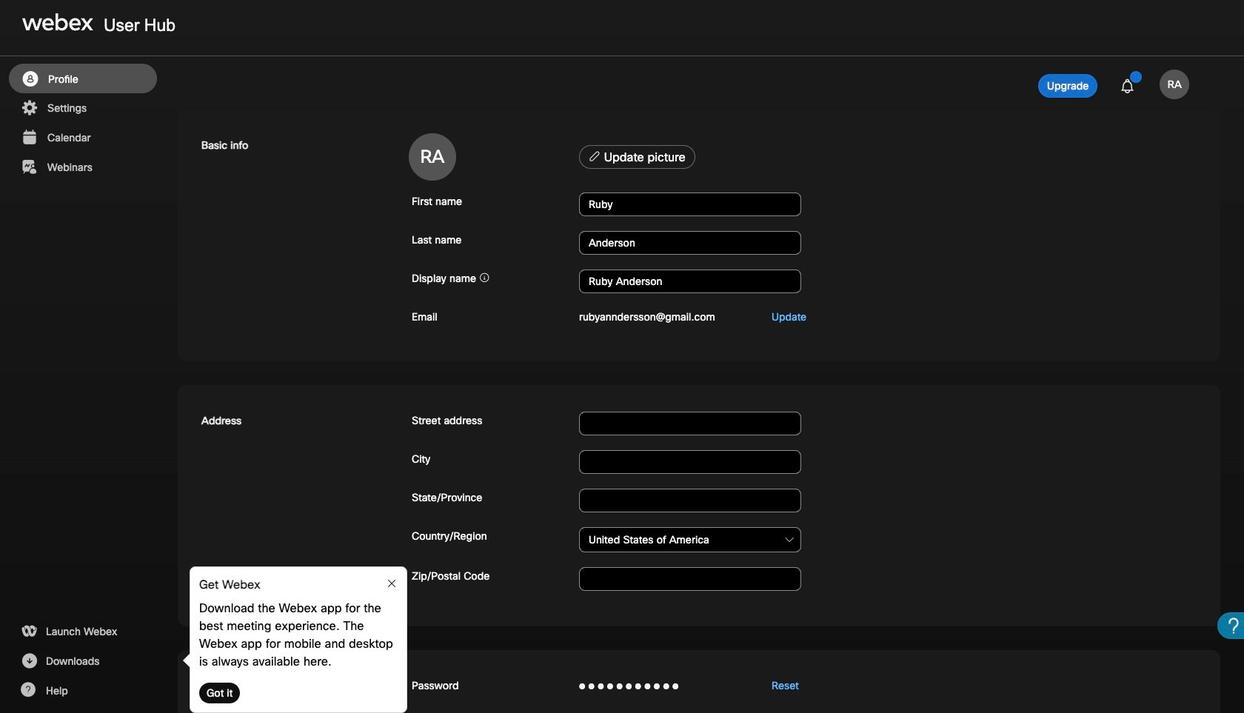 Task type: locate. For each thing, give the bounding box(es) containing it.
cisco webex image
[[22, 13, 93, 31]]

mds people circle_filled image
[[21, 70, 39, 88]]

None text field
[[579, 193, 801, 216], [579, 231, 801, 255], [579, 412, 801, 436], [579, 450, 801, 474], [579, 489, 801, 513], [579, 567, 801, 591], [579, 193, 801, 216], [579, 231, 801, 255], [579, 412, 801, 436], [579, 450, 801, 474], [579, 489, 801, 513], [579, 567, 801, 591]]

None text field
[[579, 270, 801, 293], [579, 527, 801, 553], [579, 270, 801, 293], [579, 527, 801, 553]]

mds webex helix filled image
[[20, 623, 38, 641]]

mds edit_bold image
[[589, 150, 601, 162]]

tooltip
[[182, 567, 407, 713]]

change profile picture element
[[576, 145, 1197, 173]]

mds settings_filled image
[[20, 99, 39, 117]]



Task type: describe. For each thing, give the bounding box(es) containing it.
mds content download_filled image
[[20, 653, 39, 670]]

ng help active image
[[20, 682, 36, 697]]

mds cancel_bold image
[[386, 578, 398, 590]]

mds meetings_filled image
[[20, 129, 39, 147]]

mds webinar_filled image
[[20, 159, 39, 176]]



